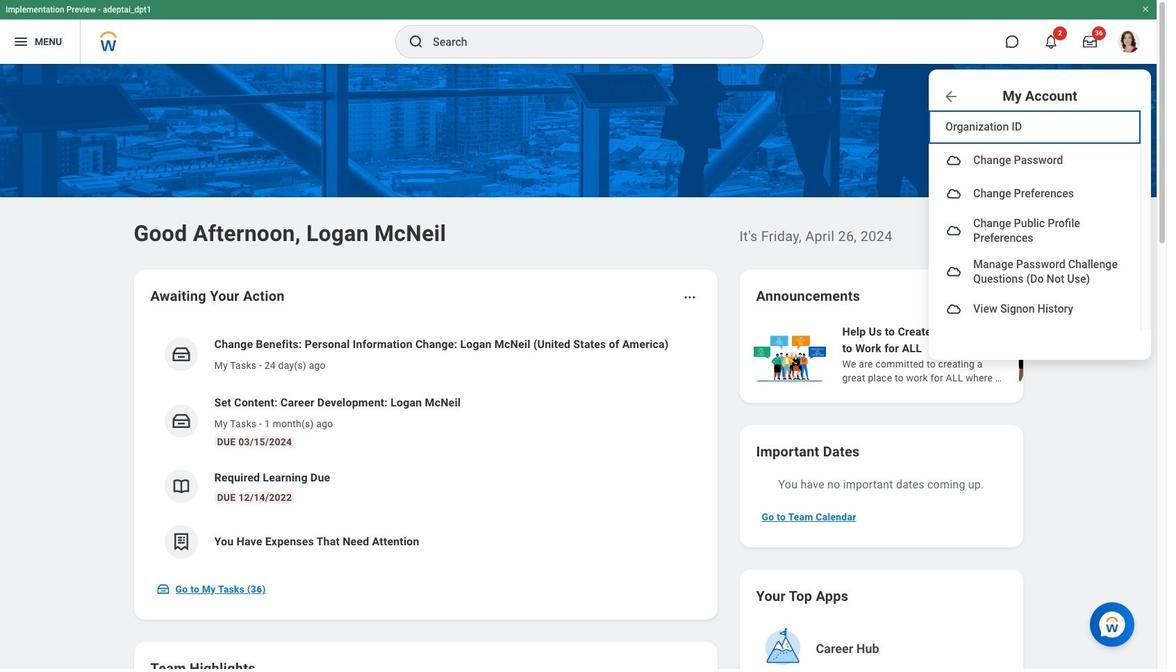 Task type: describe. For each thing, give the bounding box(es) containing it.
3 avatar image from the top
[[946, 223, 963, 239]]

search image
[[408, 33, 425, 50]]

chevron left small image
[[964, 289, 978, 303]]

1 horizontal spatial list
[[751, 323, 1168, 387]]

2 avatar image from the top
[[946, 186, 963, 202]]

inbox image
[[171, 411, 192, 432]]

3 menu item from the top
[[930, 211, 1142, 252]]

back image
[[943, 88, 960, 105]]

5 menu item from the top
[[930, 293, 1142, 326]]

Search Workday  search field
[[433, 26, 735, 57]]



Task type: vqa. For each thing, say whether or not it's contained in the screenshot.
Count
no



Task type: locate. For each thing, give the bounding box(es) containing it.
logan mcneil image
[[1119, 31, 1141, 53]]

dashboard expenses image
[[171, 532, 192, 553]]

4 menu item from the top
[[930, 252, 1142, 293]]

chevron right small image
[[989, 289, 1003, 303]]

close environment banner image
[[1142, 5, 1151, 13]]

book open image
[[171, 476, 192, 497]]

0 vertical spatial inbox image
[[171, 344, 192, 365]]

menu
[[930, 106, 1152, 330]]

1 menu item from the top
[[930, 144, 1142, 177]]

1 horizontal spatial inbox image
[[171, 344, 192, 365]]

main content
[[0, 64, 1168, 670]]

banner
[[0, 0, 1158, 360]]

list
[[751, 323, 1168, 387], [151, 325, 701, 570]]

0 horizontal spatial inbox image
[[156, 583, 170, 597]]

5 avatar image from the top
[[946, 301, 963, 318]]

notifications large image
[[1045, 35, 1059, 49]]

0 horizontal spatial list
[[151, 325, 701, 570]]

avatar image
[[946, 152, 963, 169], [946, 186, 963, 202], [946, 223, 963, 239], [946, 264, 963, 280], [946, 301, 963, 318]]

menu item
[[930, 144, 1142, 177], [930, 177, 1142, 211], [930, 211, 1142, 252], [930, 252, 1142, 293], [930, 293, 1142, 326]]

4 avatar image from the top
[[946, 264, 963, 280]]

1 avatar image from the top
[[946, 152, 963, 169]]

status
[[932, 291, 954, 302]]

justify image
[[13, 33, 29, 50]]

inbox large image
[[1084, 35, 1098, 49]]

inbox image
[[171, 344, 192, 365], [156, 583, 170, 597]]

2 menu item from the top
[[930, 177, 1142, 211]]

1 vertical spatial inbox image
[[156, 583, 170, 597]]

related actions image
[[683, 291, 697, 305]]



